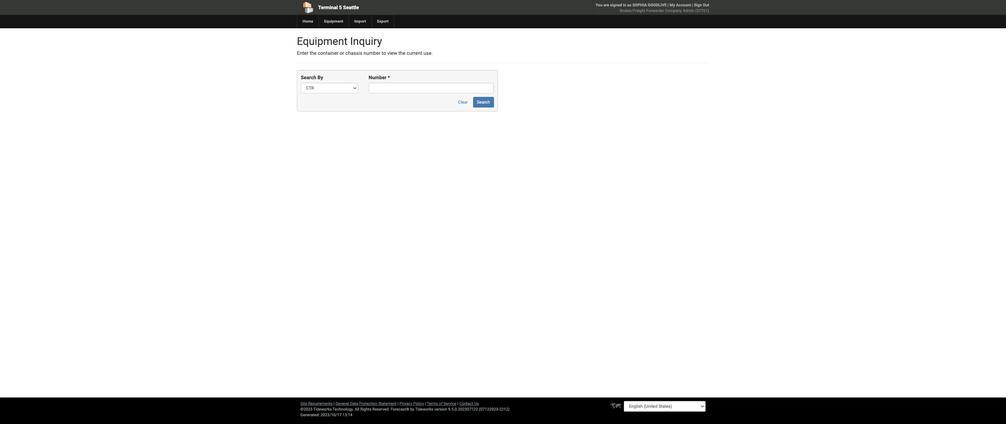 Task type: describe. For each thing, give the bounding box(es) containing it.
version
[[434, 407, 447, 412]]

(57721)
[[695, 8, 709, 13]]

| up tideworks
[[425, 402, 426, 406]]

my
[[670, 3, 675, 7]]

home
[[303, 19, 313, 24]]

of
[[439, 402, 443, 406]]

in
[[623, 3, 626, 7]]

©2023 tideworks
[[300, 407, 332, 412]]

forecast®
[[391, 407, 409, 412]]

site
[[300, 402, 307, 406]]

all
[[355, 407, 359, 412]]

you are signed in as sophia goodlive | my account | sign out broker/freight forwarder company admin (57721)
[[596, 3, 709, 13]]

export link
[[371, 15, 394, 28]]

search by
[[301, 75, 323, 80]]

number *
[[369, 75, 390, 80]]

out
[[703, 3, 709, 7]]

terminal 5 seattle
[[318, 5, 359, 10]]

enter
[[297, 50, 308, 56]]

*
[[388, 75, 390, 80]]

sign out link
[[694, 3, 709, 7]]

chassis
[[345, 50, 362, 56]]

forwarder
[[646, 8, 664, 13]]

search for search
[[477, 100, 490, 105]]

terms
[[427, 402, 438, 406]]

admin
[[683, 8, 694, 13]]

equipment link
[[318, 15, 349, 28]]

export
[[377, 19, 389, 24]]

statement
[[378, 402, 397, 406]]

by
[[318, 75, 323, 80]]

terms of service link
[[427, 402, 456, 406]]

2 the from the left
[[398, 50, 405, 56]]

| left general
[[334, 402, 335, 406]]

general
[[336, 402, 349, 406]]

2023/10/17
[[321, 413, 342, 418]]

13:14
[[343, 413, 352, 418]]

as
[[627, 3, 631, 7]]

view
[[387, 50, 397, 56]]

search button
[[473, 97, 494, 108]]

2212)
[[499, 407, 510, 412]]

my account link
[[670, 3, 691, 7]]

general data protection statement link
[[336, 402, 397, 406]]

container
[[318, 50, 339, 56]]

current
[[407, 50, 422, 56]]

sophia
[[632, 3, 647, 7]]

seattle
[[343, 5, 359, 10]]

technology.
[[333, 407, 354, 412]]

9.5.0.202307122
[[448, 407, 478, 412]]

number
[[364, 50, 380, 56]]

terminal
[[318, 5, 338, 10]]

company
[[665, 8, 682, 13]]

(07122023-
[[479, 407, 499, 412]]

privacy
[[400, 402, 412, 406]]

terminal 5 seattle link
[[297, 0, 462, 15]]

use.
[[424, 50, 433, 56]]

policy
[[413, 402, 424, 406]]



Task type: vqa. For each thing, say whether or not it's contained in the screenshot.
Success
no



Task type: locate. For each thing, give the bounding box(es) containing it.
number
[[369, 75, 387, 80]]

1 horizontal spatial search
[[477, 100, 490, 105]]

signed
[[610, 3, 622, 7]]

by
[[410, 407, 414, 412]]

equipment
[[324, 19, 343, 24], [297, 35, 348, 47]]

0 vertical spatial equipment
[[324, 19, 343, 24]]

us
[[474, 402, 479, 406]]

1 vertical spatial equipment
[[297, 35, 348, 47]]

search inside button
[[477, 100, 490, 105]]

home link
[[297, 15, 318, 28]]

you
[[596, 3, 602, 7]]

| left my
[[668, 3, 669, 7]]

contact us link
[[459, 402, 479, 406]]

goodlive
[[648, 3, 667, 7]]

equipment inside the equipment inquiry enter the container or chassis number to view the current use.
[[297, 35, 348, 47]]

1 the from the left
[[310, 50, 317, 56]]

contact
[[459, 402, 473, 406]]

search left the by
[[301, 75, 316, 80]]

equipment for equipment
[[324, 19, 343, 24]]

import link
[[349, 15, 371, 28]]

| left the sign
[[692, 3, 693, 7]]

tideworks
[[415, 407, 433, 412]]

site requirements link
[[300, 402, 333, 406]]

the right view
[[398, 50, 405, 56]]

search for search by
[[301, 75, 316, 80]]

0 vertical spatial search
[[301, 75, 316, 80]]

0 horizontal spatial search
[[301, 75, 316, 80]]

protection
[[359, 402, 377, 406]]

|
[[668, 3, 669, 7], [692, 3, 693, 7], [334, 402, 335, 406], [398, 402, 399, 406], [425, 402, 426, 406], [457, 402, 458, 406]]

site requirements | general data protection statement | privacy policy | terms of service | contact us ©2023 tideworks technology. all rights reserved. forecast® by tideworks version 9.5.0.202307122 (07122023-2212) generated: 2023/10/17 13:14
[[300, 402, 510, 418]]

equipment inquiry enter the container or chassis number to view the current use.
[[297, 35, 433, 56]]

1 horizontal spatial the
[[398, 50, 405, 56]]

| up forecast®
[[398, 402, 399, 406]]

search
[[301, 75, 316, 80], [477, 100, 490, 105]]

equipment down the terminal 5 seattle
[[324, 19, 343, 24]]

rights
[[360, 407, 371, 412]]

5
[[339, 5, 342, 10]]

the right enter
[[310, 50, 317, 56]]

requirements
[[308, 402, 333, 406]]

| up 9.5.0.202307122 at the left of page
[[457, 402, 458, 406]]

inquiry
[[350, 35, 382, 47]]

privacy policy link
[[400, 402, 424, 406]]

equipment up container
[[297, 35, 348, 47]]

1 vertical spatial search
[[477, 100, 490, 105]]

account
[[676, 3, 691, 7]]

or
[[340, 50, 344, 56]]

import
[[354, 19, 366, 24]]

equipment for equipment inquiry enter the container or chassis number to view the current use.
[[297, 35, 348, 47]]

0 horizontal spatial the
[[310, 50, 317, 56]]

sign
[[694, 3, 702, 7]]

clear
[[458, 100, 468, 105]]

generated:
[[300, 413, 320, 418]]

Number * text field
[[369, 83, 494, 94]]

to
[[382, 50, 386, 56]]

data
[[350, 402, 358, 406]]

clear button
[[454, 97, 472, 108]]

are
[[603, 3, 609, 7]]

broker/freight
[[620, 8, 645, 13]]

the
[[310, 50, 317, 56], [398, 50, 405, 56]]

search right clear
[[477, 100, 490, 105]]

service
[[444, 402, 456, 406]]

reserved.
[[372, 407, 390, 412]]



